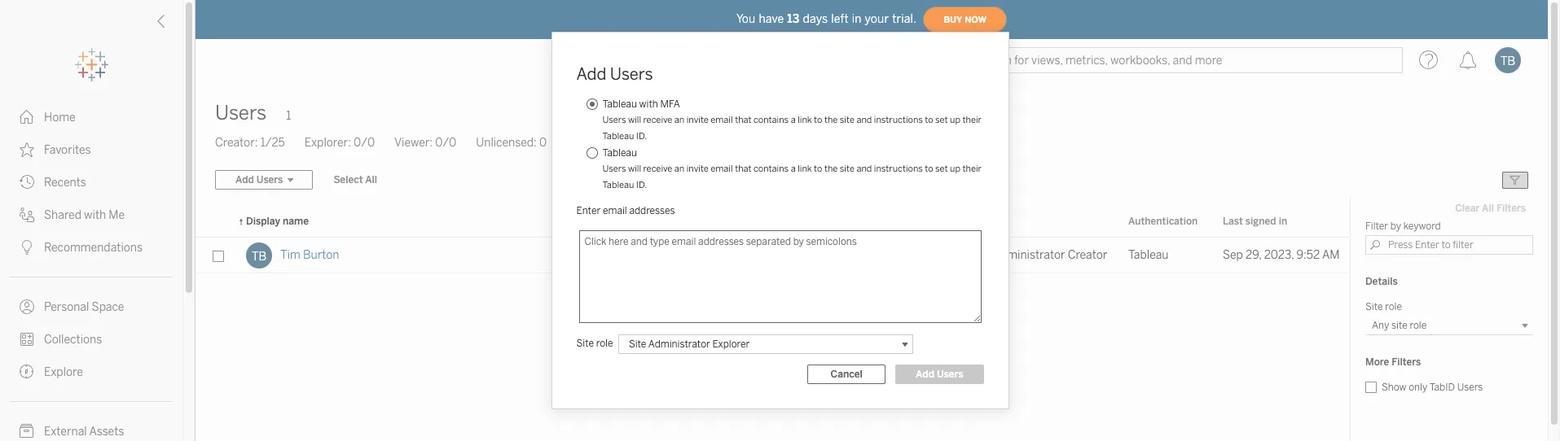 Task type: describe. For each thing, give the bounding box(es) containing it.
1 invite from the top
[[687, 115, 709, 125]]

your
[[865, 12, 889, 26]]

site administrator explorer button
[[618, 335, 913, 354]]

2 the from the top
[[825, 163, 838, 174]]

0/0 for explorer: 0/0
[[354, 136, 375, 150]]

show only tabid users
[[1382, 382, 1484, 394]]

home
[[44, 111, 76, 125]]

explorer:
[[305, 136, 351, 150]]

keyword
[[1404, 221, 1442, 232]]

administrator for creator
[[993, 249, 1066, 262]]

creator
[[1068, 249, 1108, 262]]

0 vertical spatial email
[[711, 115, 733, 125]]

tim burton
[[280, 249, 339, 262]]

1 that from the top
[[735, 115, 752, 125]]

creator: 1/25
[[215, 136, 285, 150]]

clear all filters
[[1456, 203, 1527, 214]]

by
[[1391, 221, 1402, 232]]

filter
[[1366, 221, 1389, 232]]

1 a from the top
[[791, 115, 796, 125]]

1 contains from the top
[[754, 115, 789, 125]]

mfa
[[661, 98, 680, 110]]

9:52
[[1297, 249, 1320, 262]]

enter email addresses
[[577, 205, 675, 216]]

2 receive from the top
[[644, 163, 673, 174]]

site administrator creator
[[971, 249, 1108, 262]]

only
[[1409, 382, 1428, 394]]

main navigation. press the up and down arrow keys to access links. element
[[0, 101, 183, 442]]

0 horizontal spatial filters
[[1392, 357, 1422, 368]]

2 a from the top
[[791, 163, 796, 174]]

recommendations link
[[0, 231, 183, 264]]

by text only_f5he34f image for personal space
[[20, 300, 34, 315]]

1 vertical spatial email
[[711, 163, 733, 174]]

external
[[44, 425, 87, 439]]

2 id. from the top
[[636, 180, 647, 190]]

buy now
[[944, 14, 987, 25]]

by text only_f5he34f image for recommendations
[[20, 240, 34, 255]]

clear all filters button
[[1448, 199, 1534, 218]]

last
[[1223, 216, 1244, 227]]

0 vertical spatial add users
[[577, 64, 653, 84]]

personal space link
[[0, 291, 183, 324]]

1 up from the top
[[950, 115, 961, 125]]

0/0 for viewer: 0/0
[[435, 136, 457, 150]]

unlicensed:
[[476, 136, 537, 150]]

in inside grid
[[1279, 216, 1288, 227]]

shared
[[44, 209, 81, 223]]

1 instructions from the top
[[874, 115, 923, 125]]

show
[[1382, 382, 1407, 394]]

display name
[[246, 216, 309, 227]]

clear
[[1456, 203, 1480, 214]]

0 vertical spatial in
[[852, 12, 862, 26]]

details
[[1366, 276, 1398, 288]]

tableau with mfa users will receive an invite email that contains a link to the site and instructions to set up their tableau id. tableau users will receive an invite email that contains a link to the site and instructions to set up their tableau id.
[[603, 98, 982, 190]]

by text only_f5he34f image for external assets
[[20, 425, 34, 439]]

select all
[[334, 174, 377, 186]]

2023,
[[1265, 249, 1295, 262]]

1 their from the top
[[963, 115, 982, 125]]

0
[[540, 136, 547, 150]]

1 and from the top
[[857, 115, 872, 125]]

administrator for explorer
[[649, 339, 711, 350]]

all for select
[[365, 174, 377, 186]]

external assets link
[[0, 416, 183, 442]]

display
[[246, 216, 280, 227]]

tableau inside row
[[1129, 249, 1169, 262]]

tim
[[280, 249, 301, 262]]

2 set from the top
[[936, 163, 948, 174]]

home link
[[0, 101, 183, 134]]

left
[[832, 12, 849, 26]]

2 will from the top
[[628, 163, 642, 174]]

collections link
[[0, 324, 183, 356]]

favorites link
[[0, 134, 183, 166]]

13
[[788, 12, 800, 26]]

personal space
[[44, 301, 124, 315]]

signed
[[1246, 216, 1277, 227]]

add inside button
[[916, 369, 935, 381]]

have
[[759, 12, 784, 26]]

2 contains from the top
[[754, 163, 789, 174]]

1 vertical spatial role
[[1386, 302, 1403, 313]]

enter
[[577, 205, 601, 216]]

by text only_f5he34f image for explore
[[20, 365, 34, 380]]

by text only_f5he34f image for home
[[20, 110, 34, 125]]

select all button
[[323, 170, 388, 190]]

cancel button
[[808, 365, 886, 385]]

name
[[283, 216, 309, 227]]

recents link
[[0, 166, 183, 199]]

2 vertical spatial role
[[596, 338, 613, 349]]

sep
[[1223, 249, 1244, 262]]

2 and from the top
[[857, 163, 872, 174]]

unlicensed: 0
[[476, 136, 547, 150]]

option group containing tableau with mfa
[[582, 96, 984, 194]]

by text only_f5he34f image for favorites
[[20, 143, 34, 157]]

trial.
[[893, 12, 917, 26]]

buy now button
[[924, 7, 1007, 33]]

favorites
[[44, 143, 91, 157]]

2 that from the top
[[735, 163, 752, 174]]

am
[[1323, 249, 1340, 262]]

collections
[[44, 333, 102, 347]]

2 an from the top
[[675, 163, 685, 174]]

site administrator explorer
[[625, 339, 750, 350]]

me
[[109, 209, 125, 223]]

with for me
[[84, 209, 106, 223]]

site inside popup button
[[629, 339, 647, 350]]



Task type: vqa. For each thing, say whether or not it's contained in the screenshot.
Explorer
yes



Task type: locate. For each thing, give the bounding box(es) containing it.
1 horizontal spatial in
[[1279, 216, 1288, 227]]

1 vertical spatial add users
[[916, 369, 964, 381]]

will
[[628, 115, 642, 125], [628, 163, 642, 174]]

administrator inside popup button
[[649, 339, 711, 350]]

grid
[[196, 207, 1351, 442]]

1 vertical spatial with
[[84, 209, 106, 223]]

in
[[852, 12, 862, 26], [1279, 216, 1288, 227]]

you
[[737, 12, 756, 26]]

4 by text only_f5he34f image from the top
[[20, 365, 34, 380]]

0 vertical spatial filters
[[1497, 203, 1527, 214]]

1 vertical spatial the
[[825, 163, 838, 174]]

1 vertical spatial in
[[1279, 216, 1288, 227]]

an down mfa
[[675, 115, 685, 125]]

last signed in
[[1223, 216, 1288, 227]]

days
[[803, 12, 828, 26]]

1 link from the top
[[798, 115, 812, 125]]

sep 29, 2023, 9:52 am
[[1223, 249, 1340, 262]]

all
[[365, 174, 377, 186], [1483, 203, 1495, 214]]

filter by keyword
[[1366, 221, 1442, 232]]

0 vertical spatial with
[[639, 98, 658, 110]]

1 horizontal spatial add users
[[916, 369, 964, 381]]

role inside grid
[[992, 216, 1010, 227]]

0 horizontal spatial in
[[852, 12, 862, 26]]

by text only_f5he34f image for recents
[[20, 175, 34, 190]]

0 horizontal spatial add users
[[577, 64, 653, 84]]

by text only_f5he34f image left explore
[[20, 365, 34, 380]]

row containing tim burton
[[196, 238, 1351, 274]]

2 by text only_f5he34f image from the top
[[20, 240, 34, 255]]

tabid
[[1430, 382, 1456, 394]]

by text only_f5he34f image inside home link
[[20, 110, 34, 125]]

by text only_f5he34f image inside shared with me link
[[20, 208, 34, 223]]

1 horizontal spatial role
[[992, 216, 1010, 227]]

1 vertical spatial administrator
[[649, 339, 711, 350]]

filters right clear
[[1497, 203, 1527, 214]]

by text only_f5he34f image
[[20, 110, 34, 125], [20, 143, 34, 157], [20, 208, 34, 223], [20, 333, 34, 347]]

recommendations
[[44, 241, 143, 255]]

0 vertical spatial an
[[675, 115, 685, 125]]

in right signed
[[1279, 216, 1288, 227]]

receive
[[644, 115, 673, 125], [644, 163, 673, 174]]

1 vertical spatial receive
[[644, 163, 673, 174]]

1 set from the top
[[936, 115, 948, 125]]

with inside tableau with mfa users will receive an invite email that contains a link to the site and instructions to set up their tableau id. tableau users will receive an invite email that contains a link to the site and instructions to set up their tableau id.
[[639, 98, 658, 110]]

explore
[[44, 366, 83, 380]]

1 vertical spatial set
[[936, 163, 948, 174]]

1 vertical spatial instructions
[[874, 163, 923, 174]]

with left mfa
[[639, 98, 658, 110]]

0 vertical spatial the
[[825, 115, 838, 125]]

users inside add users button
[[937, 369, 964, 381]]

personal
[[44, 301, 89, 315]]

0 horizontal spatial with
[[84, 209, 106, 223]]

more filters
[[1366, 357, 1422, 368]]

instructions
[[874, 115, 923, 125], [874, 163, 923, 174]]

1 vertical spatial an
[[675, 163, 685, 174]]

1 horizontal spatial site role
[[971, 216, 1010, 227]]

3 by text only_f5he34f image from the top
[[20, 208, 34, 223]]

by text only_f5he34f image left 'collections'
[[20, 333, 34, 347]]

addresses
[[630, 205, 675, 216]]

explorer: 0/0
[[305, 136, 375, 150]]

1 vertical spatial their
[[963, 163, 982, 174]]

0 vertical spatial will
[[628, 115, 642, 125]]

1 vertical spatial all
[[1483, 203, 1495, 214]]

1 site from the top
[[840, 115, 855, 125]]

0 vertical spatial administrator
[[993, 249, 1066, 262]]

Filter by keyword text field
[[1366, 236, 1534, 255]]

creator:
[[215, 136, 258, 150]]

select
[[334, 174, 363, 186]]

all for clear
[[1483, 203, 1495, 214]]

a
[[791, 115, 796, 125], [791, 163, 796, 174]]

1 vertical spatial link
[[798, 163, 812, 174]]

receive down mfa
[[644, 115, 673, 125]]

1 vertical spatial up
[[950, 163, 961, 174]]

shared with me
[[44, 209, 125, 223]]

by text only_f5he34f image left shared
[[20, 208, 34, 223]]

1 vertical spatial site role
[[1366, 302, 1403, 313]]

option group
[[582, 96, 984, 194]]

grid containing tim burton
[[196, 207, 1351, 442]]

1/25
[[261, 136, 285, 150]]

1 vertical spatial will
[[628, 163, 642, 174]]

with
[[639, 98, 658, 110], [84, 209, 106, 223]]

2 by text only_f5he34f image from the top
[[20, 143, 34, 157]]

space
[[92, 301, 124, 315]]

3 by text only_f5he34f image from the top
[[20, 300, 34, 315]]

with inside main navigation. press the up and down arrow keys to access links. element
[[84, 209, 106, 223]]

0 vertical spatial link
[[798, 115, 812, 125]]

explorer
[[713, 339, 750, 350]]

1 vertical spatial filters
[[1392, 357, 1422, 368]]

more
[[1366, 357, 1390, 368]]

0 horizontal spatial administrator
[[649, 339, 711, 350]]

with left me
[[84, 209, 106, 223]]

buy
[[944, 14, 963, 25]]

contains
[[754, 115, 789, 125], [754, 163, 789, 174]]

navigation panel element
[[0, 49, 183, 442]]

id.
[[636, 131, 647, 141], [636, 180, 647, 190]]

4 by text only_f5he34f image from the top
[[20, 333, 34, 347]]

administrator inside row
[[993, 249, 1066, 262]]

0 horizontal spatial role
[[596, 338, 613, 349]]

5 by text only_f5he34f image from the top
[[20, 425, 34, 439]]

0 horizontal spatial all
[[365, 174, 377, 186]]

explore link
[[0, 356, 183, 389]]

1 vertical spatial invite
[[687, 163, 709, 174]]

an
[[675, 115, 685, 125], [675, 163, 685, 174]]

2 horizontal spatial site role
[[1366, 302, 1403, 313]]

1 by text only_f5he34f image from the top
[[20, 175, 34, 190]]

recents
[[44, 176, 86, 190]]

1 receive from the top
[[644, 115, 673, 125]]

row
[[196, 238, 1351, 274]]

2 their from the top
[[963, 163, 982, 174]]

0 horizontal spatial site role
[[577, 338, 613, 349]]

2 0/0 from the left
[[435, 136, 457, 150]]

1 horizontal spatial all
[[1483, 203, 1495, 214]]

0 vertical spatial instructions
[[874, 115, 923, 125]]

filters up only
[[1392, 357, 1422, 368]]

add users inside button
[[916, 369, 964, 381]]

burton
[[303, 249, 339, 262]]

receive up addresses
[[644, 163, 673, 174]]

now
[[965, 14, 987, 25]]

to
[[814, 115, 823, 125], [925, 115, 934, 125], [814, 163, 823, 174], [925, 163, 934, 174]]

by text only_f5he34f image for collections
[[20, 333, 34, 347]]

1 id. from the top
[[636, 131, 647, 141]]

administrator left creator
[[993, 249, 1066, 262]]

1 vertical spatial contains
[[754, 163, 789, 174]]

0 vertical spatial and
[[857, 115, 872, 125]]

by text only_f5he34f image inside explore link
[[20, 365, 34, 380]]

by text only_f5he34f image left personal
[[20, 300, 34, 315]]

2 horizontal spatial role
[[1386, 302, 1403, 313]]

add users
[[577, 64, 653, 84], [916, 369, 964, 381]]

administrator left explorer
[[649, 339, 711, 350]]

0 vertical spatial id.
[[636, 131, 647, 141]]

0 vertical spatial a
[[791, 115, 796, 125]]

the
[[825, 115, 838, 125], [825, 163, 838, 174]]

external assets
[[44, 425, 124, 439]]

filters inside button
[[1497, 203, 1527, 214]]

0 vertical spatial site
[[840, 115, 855, 125]]

0 vertical spatial contains
[[754, 115, 789, 125]]

by text only_f5he34f image left external
[[20, 425, 34, 439]]

by text only_f5he34f image inside personal space link
[[20, 300, 34, 315]]

0 vertical spatial up
[[950, 115, 961, 125]]

by text only_f5he34f image left home
[[20, 110, 34, 125]]

by text only_f5he34f image inside collections link
[[20, 333, 34, 347]]

email
[[711, 115, 733, 125], [711, 163, 733, 174], [603, 205, 627, 216]]

0 vertical spatial their
[[963, 115, 982, 125]]

that
[[735, 115, 752, 125], [735, 163, 752, 174]]

1
[[286, 109, 291, 123]]

by text only_f5he34f image inside favorites link
[[20, 143, 34, 157]]

cancel
[[831, 369, 863, 381]]

and
[[857, 115, 872, 125], [857, 163, 872, 174]]

authentication
[[1129, 216, 1198, 227]]

1 an from the top
[[675, 115, 685, 125]]

by text only_f5he34f image left recents at left top
[[20, 175, 34, 190]]

1 vertical spatial add
[[916, 369, 935, 381]]

all right "select"
[[365, 174, 377, 186]]

1 horizontal spatial administrator
[[993, 249, 1066, 262]]

2 vertical spatial site role
[[577, 338, 613, 349]]

link
[[798, 115, 812, 125], [798, 163, 812, 174]]

0 vertical spatial set
[[936, 115, 948, 125]]

1 vertical spatial and
[[857, 163, 872, 174]]

0 horizontal spatial 0/0
[[354, 136, 375, 150]]

1 horizontal spatial with
[[639, 98, 658, 110]]

site inside row
[[971, 249, 991, 262]]

1 horizontal spatial filters
[[1497, 203, 1527, 214]]

by text only_f5he34f image left favorites
[[20, 143, 34, 157]]

by text only_f5he34f image for shared with me
[[20, 208, 34, 223]]

1 0/0 from the left
[[354, 136, 375, 150]]

1 horizontal spatial add
[[916, 369, 935, 381]]

in right left
[[852, 12, 862, 26]]

viewer:
[[395, 136, 433, 150]]

by text only_f5he34f image inside external assets link
[[20, 425, 34, 439]]

tim burton link
[[280, 238, 339, 274]]

add users button
[[896, 365, 984, 385]]

viewer: 0/0
[[395, 136, 457, 150]]

0 vertical spatial role
[[992, 216, 1010, 227]]

by text only_f5he34f image inside recommendations link
[[20, 240, 34, 255]]

1 horizontal spatial 0/0
[[435, 136, 457, 150]]

filters
[[1497, 203, 1527, 214], [1392, 357, 1422, 368]]

2 up from the top
[[950, 163, 961, 174]]

0 vertical spatial receive
[[644, 115, 673, 125]]

assets
[[89, 425, 124, 439]]

an up addresses
[[675, 163, 685, 174]]

1 vertical spatial a
[[791, 163, 796, 174]]

0 vertical spatial that
[[735, 115, 752, 125]]

1 by text only_f5he34f image from the top
[[20, 110, 34, 125]]

0 vertical spatial invite
[[687, 115, 709, 125]]

add
[[577, 64, 607, 84], [916, 369, 935, 381]]

1 vertical spatial id.
[[636, 180, 647, 190]]

Click here and type email addresses separated by semicolons text field
[[579, 230, 982, 323]]

0/0 right explorer:
[[354, 136, 375, 150]]

0 vertical spatial site role
[[971, 216, 1010, 227]]

1 vertical spatial site
[[840, 163, 855, 174]]

by text only_f5he34f image inside recents link
[[20, 175, 34, 190]]

2 instructions from the top
[[874, 163, 923, 174]]

2 site from the top
[[840, 163, 855, 174]]

all right clear
[[1483, 203, 1495, 214]]

1 will from the top
[[628, 115, 642, 125]]

invite
[[687, 115, 709, 125], [687, 163, 709, 174]]

users
[[610, 64, 653, 84], [215, 101, 267, 125], [603, 115, 626, 125], [603, 163, 626, 174], [937, 369, 964, 381], [1458, 382, 1484, 394]]

1 vertical spatial that
[[735, 163, 752, 174]]

0 vertical spatial all
[[365, 174, 377, 186]]

shared with me link
[[0, 199, 183, 231]]

2 vertical spatial email
[[603, 205, 627, 216]]

set
[[936, 115, 948, 125], [936, 163, 948, 174]]

by text only_f5he34f image
[[20, 175, 34, 190], [20, 240, 34, 255], [20, 300, 34, 315], [20, 365, 34, 380], [20, 425, 34, 439]]

0 horizontal spatial add
[[577, 64, 607, 84]]

you have 13 days left in your trial.
[[737, 12, 917, 26]]

with for mfa
[[639, 98, 658, 110]]

administrator
[[993, 249, 1066, 262], [649, 339, 711, 350]]

2 link from the top
[[798, 163, 812, 174]]

2 invite from the top
[[687, 163, 709, 174]]

0/0
[[354, 136, 375, 150], [435, 136, 457, 150]]

1 the from the top
[[825, 115, 838, 125]]

0/0 right viewer:
[[435, 136, 457, 150]]

29,
[[1246, 249, 1262, 262]]

site
[[971, 216, 989, 227], [971, 249, 991, 262], [1366, 302, 1384, 313], [577, 338, 594, 349], [629, 339, 647, 350]]

by text only_f5he34f image left recommendations
[[20, 240, 34, 255]]

0 vertical spatial add
[[577, 64, 607, 84]]



